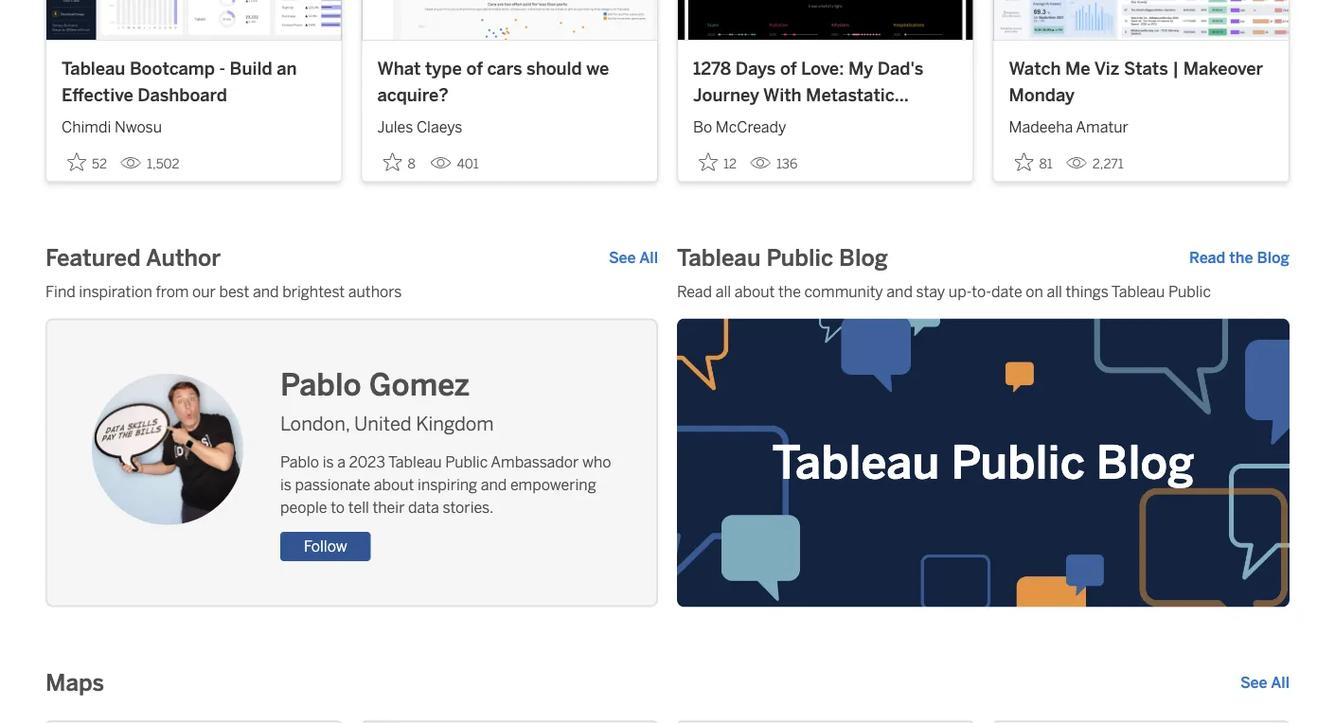 Task type: locate. For each thing, give the bounding box(es) containing it.
monday
[[1009, 84, 1075, 105]]

pablo
[[280, 368, 362, 404], [280, 453, 319, 471]]

1 horizontal spatial all
[[1047, 283, 1063, 301]]

the
[[1230, 249, 1254, 267], [779, 283, 801, 301]]

of left cars
[[466, 58, 483, 79]]

workbook thumbnail image up bootcamp
[[46, 0, 341, 40]]

see all
[[609, 249, 658, 267], [1241, 674, 1290, 692]]

to-
[[972, 283, 992, 301]]

0 horizontal spatial about
[[374, 476, 414, 494]]

add favorite button for 1278 days of love: my dad's journey with metastatic melanoma (#ironviz 2023)
[[693, 147, 743, 178]]

united
[[354, 413, 412, 436]]

see all link
[[609, 247, 658, 269], [1241, 672, 1290, 695]]

follow
[[304, 538, 347, 556]]

2 of from the left
[[780, 58, 797, 79]]

2 add favorite button from the left
[[377, 147, 423, 178]]

1 vertical spatial about
[[374, 476, 414, 494]]

and right the best
[[253, 283, 279, 301]]

featured author heading
[[45, 243, 221, 273]]

jules claeys link
[[377, 108, 642, 138]]

pablo inside the pablo is a 2023 tableau public ambassador who is passionate about inspiring and empowering people to tell their data stories.
[[280, 453, 319, 471]]

is
[[323, 453, 334, 471], [280, 476, 292, 494]]

1 horizontal spatial of
[[780, 58, 797, 79]]

workbook thumbnail image for love:
[[678, 0, 973, 40]]

workbook thumbnail image up cars
[[362, 0, 657, 40]]

all
[[639, 249, 658, 267], [1271, 674, 1290, 692]]

1 horizontal spatial and
[[481, 476, 507, 494]]

1 horizontal spatial blog
[[1097, 436, 1195, 491]]

inspiring
[[418, 476, 477, 494]]

blog
[[839, 244, 888, 271], [1257, 249, 1290, 267], [1097, 436, 1195, 491]]

all right on
[[1047, 283, 1063, 301]]

1 vertical spatial pablo
[[280, 453, 319, 471]]

Add Favorite button
[[62, 147, 113, 178], [377, 147, 423, 178], [693, 147, 743, 178], [1009, 147, 1059, 178]]

0 horizontal spatial of
[[466, 58, 483, 79]]

days
[[736, 58, 776, 79]]

2 all from the left
[[1047, 283, 1063, 301]]

136 views element
[[743, 149, 805, 179]]

all for maps
[[1271, 674, 1290, 692]]

0 horizontal spatial and
[[253, 283, 279, 301]]

mccready
[[716, 118, 787, 136]]

bo
[[693, 118, 712, 136]]

add favorite button down the bo
[[693, 147, 743, 178]]

add favorite button containing 52
[[62, 147, 113, 178]]

pablo is a 2023 tableau public ambassador who is passionate about inspiring and empowering people to tell their data stories.
[[280, 453, 611, 517]]

people
[[280, 499, 327, 517]]

dad's
[[878, 58, 924, 79]]

0 horizontal spatial see
[[609, 249, 636, 267]]

of inside 1278 days of love: my dad's journey with metastatic melanoma (#ironviz 2023)
[[780, 58, 797, 79]]

workbook thumbnail image for cars
[[362, 0, 657, 40]]

1 horizontal spatial about
[[735, 283, 775, 301]]

add favorite button down chimdi
[[62, 147, 113, 178]]

read all about the community and stay up-to-date on all things tableau public element
[[677, 281, 1290, 304]]

2023
[[349, 453, 385, 471]]

1 workbook thumbnail image from the left
[[46, 0, 341, 40]]

1 vertical spatial the
[[779, 283, 801, 301]]

from
[[156, 283, 189, 301]]

workbook thumbnail image up "love:" at top
[[678, 0, 973, 40]]

about
[[735, 283, 775, 301], [374, 476, 414, 494]]

0 vertical spatial see all link
[[609, 247, 658, 269]]

ambassador
[[491, 453, 579, 471]]

add favorite button down the "jules" on the left of page
[[377, 147, 423, 178]]

2 pablo from the top
[[280, 453, 319, 471]]

to
[[331, 499, 345, 517]]

2 horizontal spatial and
[[887, 283, 913, 301]]

find inspiration from our best and brightest authors
[[45, 283, 402, 301]]

1 pablo from the top
[[280, 368, 362, 404]]

4 add favorite button from the left
[[1009, 147, 1059, 178]]

pablo up passionate
[[280, 453, 319, 471]]

0 horizontal spatial all
[[716, 283, 731, 301]]

a
[[337, 453, 346, 471]]

workbook thumbnail image
[[46, 0, 341, 40], [362, 0, 657, 40], [678, 0, 973, 40], [994, 0, 1289, 40]]

3 workbook thumbnail image from the left
[[678, 0, 973, 40]]

workbook thumbnail image up stats
[[994, 0, 1289, 40]]

find inspiration from our best and brightest authors element
[[45, 281, 658, 304]]

401
[[457, 156, 479, 172]]

0 vertical spatial the
[[1230, 249, 1254, 267]]

all down tableau public blog heading
[[716, 283, 731, 301]]

add favorite button containing 8
[[377, 147, 423, 178]]

claeys
[[417, 118, 463, 136]]

find
[[45, 283, 75, 301]]

0 horizontal spatial read
[[677, 283, 712, 301]]

melanoma
[[693, 110, 780, 131]]

featured author
[[45, 244, 221, 271]]

an
[[277, 58, 297, 79]]

0 vertical spatial read
[[1190, 249, 1226, 267]]

-
[[219, 58, 225, 79]]

london,
[[280, 413, 350, 436]]

1 of from the left
[[466, 58, 483, 79]]

0 horizontal spatial the
[[779, 283, 801, 301]]

1 horizontal spatial see
[[1241, 674, 1268, 692]]

public inside read all about the community and stay up-to-date on all things tableau public element
[[1169, 283, 1211, 301]]

pablo inside pablo gomez london, united kingdom
[[280, 368, 362, 404]]

stay
[[916, 283, 946, 301]]

add favorite button containing 81
[[1009, 147, 1059, 178]]

all
[[716, 283, 731, 301], [1047, 283, 1063, 301]]

1 vertical spatial read
[[677, 283, 712, 301]]

tableau inside the pablo is a 2023 tableau public ambassador who is passionate about inspiring and empowering people to tell their data stories.
[[388, 453, 442, 471]]

(#ironviz
[[784, 110, 862, 131]]

1 horizontal spatial see all
[[1241, 674, 1290, 692]]

2,271
[[1093, 156, 1124, 172]]

tableau public blog
[[677, 244, 888, 271], [773, 436, 1195, 491]]

1 horizontal spatial is
[[323, 453, 334, 471]]

maps heading
[[45, 668, 104, 699]]

see all for featured author
[[609, 249, 658, 267]]

jules
[[377, 118, 413, 136]]

tableau public blog heading
[[677, 243, 888, 273]]

and up stories.
[[481, 476, 507, 494]]

passionate
[[295, 476, 371, 494]]

1 horizontal spatial the
[[1230, 249, 1254, 267]]

what type of cars should we acquire? link
[[377, 56, 642, 108]]

2 workbook thumbnail image from the left
[[362, 0, 657, 40]]

inspiration
[[79, 283, 152, 301]]

read all about the community and stay up-to-date on all things tableau public
[[677, 283, 1211, 301]]

1 vertical spatial see all link
[[1241, 672, 1290, 695]]

see for maps
[[1241, 674, 1268, 692]]

about inside the pablo is a 2023 tableau public ambassador who is passionate about inspiring and empowering people to tell their data stories.
[[374, 476, 414, 494]]

of inside the what type of cars should we acquire?
[[466, 58, 483, 79]]

my
[[849, 58, 874, 79]]

3 add favorite button from the left
[[693, 147, 743, 178]]

see all link for featured author
[[609, 247, 658, 269]]

read
[[1190, 249, 1226, 267], [677, 283, 712, 301]]

add favorite button for watch me viz stats | makeover monday
[[1009, 147, 1059, 178]]

about up their
[[374, 476, 414, 494]]

read the blog link
[[1190, 247, 1290, 269]]

0 vertical spatial about
[[735, 283, 775, 301]]

0 vertical spatial see
[[609, 249, 636, 267]]

add favorite button containing 12
[[693, 147, 743, 178]]

see
[[609, 249, 636, 267], [1241, 674, 1268, 692]]

on
[[1026, 283, 1044, 301]]

0 vertical spatial see all
[[609, 249, 658, 267]]

public inside the pablo is a 2023 tableau public ambassador who is passionate about inspiring and empowering people to tell their data stories.
[[445, 453, 488, 471]]

1 vertical spatial see
[[1241, 674, 1268, 692]]

of
[[466, 58, 483, 79], [780, 58, 797, 79]]

0 vertical spatial all
[[639, 249, 658, 267]]

0 horizontal spatial blog
[[839, 244, 888, 271]]

0 horizontal spatial see all link
[[609, 247, 658, 269]]

0 horizontal spatial all
[[639, 249, 658, 267]]

1 horizontal spatial read
[[1190, 249, 1226, 267]]

love:
[[801, 58, 844, 79]]

is left a
[[323, 453, 334, 471]]

chimdi nwosu link
[[62, 108, 326, 138]]

cars
[[487, 58, 522, 79]]

and
[[253, 283, 279, 301], [887, 283, 913, 301], [481, 476, 507, 494]]

community
[[805, 283, 883, 301]]

1 vertical spatial all
[[1271, 674, 1290, 692]]

1 add favorite button from the left
[[62, 147, 113, 178]]

1,502 views element
[[113, 149, 187, 179]]

0 horizontal spatial see all
[[609, 249, 658, 267]]

public
[[767, 244, 834, 271], [1169, 283, 1211, 301], [951, 436, 1085, 491], [445, 453, 488, 471]]

of up with
[[780, 58, 797, 79]]

tableau
[[62, 58, 125, 79], [677, 244, 761, 271], [1112, 283, 1165, 301], [773, 436, 940, 491], [388, 453, 442, 471]]

is up people
[[280, 476, 292, 494]]

add favorite button down madeeha
[[1009, 147, 1059, 178]]

and left the stay
[[887, 283, 913, 301]]

4 workbook thumbnail image from the left
[[994, 0, 1289, 40]]

about down tableau public blog heading
[[735, 283, 775, 301]]

metastatic
[[806, 84, 895, 105]]

0 vertical spatial pablo
[[280, 368, 362, 404]]

1 horizontal spatial all
[[1271, 674, 1290, 692]]

pablo up london,
[[280, 368, 362, 404]]

1 horizontal spatial see all link
[[1241, 672, 1290, 695]]

0 horizontal spatial is
[[280, 476, 292, 494]]

of for cars
[[466, 58, 483, 79]]

1 vertical spatial see all
[[1241, 674, 1290, 692]]

read for read the blog
[[1190, 249, 1226, 267]]



Task type: vqa. For each thing, say whether or not it's contained in the screenshot.
Me
yes



Task type: describe. For each thing, give the bounding box(es) containing it.
and for featured author
[[253, 283, 279, 301]]

read for read all about the community and stay up-to-date on all things tableau public
[[677, 283, 712, 301]]

featured
[[45, 244, 141, 271]]

see all link for maps
[[1241, 672, 1290, 695]]

all for featured author
[[639, 249, 658, 267]]

52
[[92, 156, 107, 172]]

brightest
[[282, 283, 345, 301]]

makeover
[[1184, 58, 1264, 79]]

chimdi nwosu
[[62, 118, 162, 136]]

madeeha amatur link
[[1009, 108, 1274, 138]]

add favorite button for what type of cars should we acquire?
[[377, 147, 423, 178]]

gomez
[[369, 368, 470, 404]]

author
[[146, 244, 221, 271]]

and inside the pablo is a 2023 tableau public ambassador who is passionate about inspiring and empowering people to tell their data stories.
[[481, 476, 507, 494]]

|
[[1173, 58, 1179, 79]]

public inside tableau public blog link
[[951, 436, 1085, 491]]

who
[[583, 453, 611, 471]]

public inside tableau public blog heading
[[767, 244, 834, 271]]

what
[[377, 58, 421, 79]]

1 all from the left
[[716, 283, 731, 301]]

tableau public blog link
[[677, 319, 1290, 608]]

see for featured author
[[609, 249, 636, 267]]

0 vertical spatial tableau public blog
[[677, 244, 888, 271]]

watch
[[1009, 58, 1061, 79]]

2023)
[[866, 110, 916, 131]]

0 vertical spatial is
[[323, 453, 334, 471]]

effective
[[62, 84, 133, 105]]

about inside read all about the community and stay up-to-date on all things tableau public element
[[735, 283, 775, 301]]

tableau bootcamp - build an effective dashboard link
[[62, 56, 326, 108]]

things
[[1066, 283, 1109, 301]]

viz
[[1095, 58, 1120, 79]]

kingdom
[[416, 413, 494, 436]]

and for tableau public blog
[[887, 283, 913, 301]]

stories.
[[443, 499, 493, 517]]

bootcamp
[[130, 58, 215, 79]]

tableau bootcamp - build an effective dashboard
[[62, 58, 297, 105]]

follow button
[[280, 532, 371, 562]]

tell
[[348, 499, 369, 517]]

our
[[192, 283, 216, 301]]

journey
[[693, 84, 760, 105]]

of for love:
[[780, 58, 797, 79]]

should
[[527, 58, 582, 79]]

pablo gomez london, united kingdom
[[280, 368, 494, 436]]

authors
[[348, 283, 402, 301]]

watch me viz stats | makeover monday
[[1009, 58, 1264, 105]]

watch me viz stats | makeover monday link
[[1009, 56, 1274, 108]]

empowering
[[510, 476, 596, 494]]

stats
[[1124, 58, 1169, 79]]

pablo for gomez
[[280, 368, 362, 404]]

we
[[587, 58, 609, 79]]

up-
[[949, 283, 972, 301]]

bo mccready link
[[693, 108, 958, 138]]

with
[[764, 84, 802, 105]]

add favorite button for tableau bootcamp - build an effective dashboard
[[62, 147, 113, 178]]

dashboard
[[138, 84, 227, 105]]

see all maps element
[[1241, 672, 1290, 695]]

2,271 views element
[[1059, 149, 1132, 179]]

workbook thumbnail image for build
[[46, 0, 341, 40]]

me
[[1066, 58, 1091, 79]]

jules claeys
[[377, 118, 463, 136]]

read the blog
[[1190, 249, 1290, 267]]

1278
[[693, 58, 731, 79]]

bo mccready
[[693, 118, 787, 136]]

build
[[230, 58, 272, 79]]

workbook thumbnail image for stats
[[994, 0, 1289, 40]]

nwosu
[[114, 118, 162, 136]]

pablo for is
[[280, 453, 319, 471]]

their
[[373, 499, 405, 517]]

date
[[992, 283, 1023, 301]]

pablo gomez link
[[280, 365, 615, 406]]

see all featured authors element
[[609, 247, 658, 269]]

blog inside heading
[[839, 244, 888, 271]]

1 vertical spatial is
[[280, 476, 292, 494]]

chimdi
[[62, 118, 111, 136]]

type
[[425, 58, 462, 79]]

what type of cars should we acquire?
[[377, 58, 609, 105]]

2 horizontal spatial blog
[[1257, 249, 1290, 267]]

madeeha amatur
[[1009, 118, 1129, 136]]

see all for maps
[[1241, 674, 1290, 692]]

1,502
[[147, 156, 179, 172]]

81
[[1040, 156, 1053, 172]]

12
[[724, 156, 737, 172]]

tableau inside tableau bootcamp - build an effective dashboard
[[62, 58, 125, 79]]

1 vertical spatial tableau public blog
[[773, 436, 1195, 491]]

1278 days of love: my dad's journey with metastatic melanoma (#ironviz 2023) link
[[693, 56, 958, 131]]

tableau inside heading
[[677, 244, 761, 271]]

featured author: pablolgomez image
[[92, 374, 243, 525]]

401 views element
[[423, 149, 487, 179]]

136
[[777, 156, 798, 172]]

1278 days of love: my dad's journey with metastatic melanoma (#ironviz 2023)
[[693, 58, 924, 131]]

madeeha
[[1009, 118, 1073, 136]]

8
[[408, 156, 416, 172]]

data
[[408, 499, 439, 517]]



